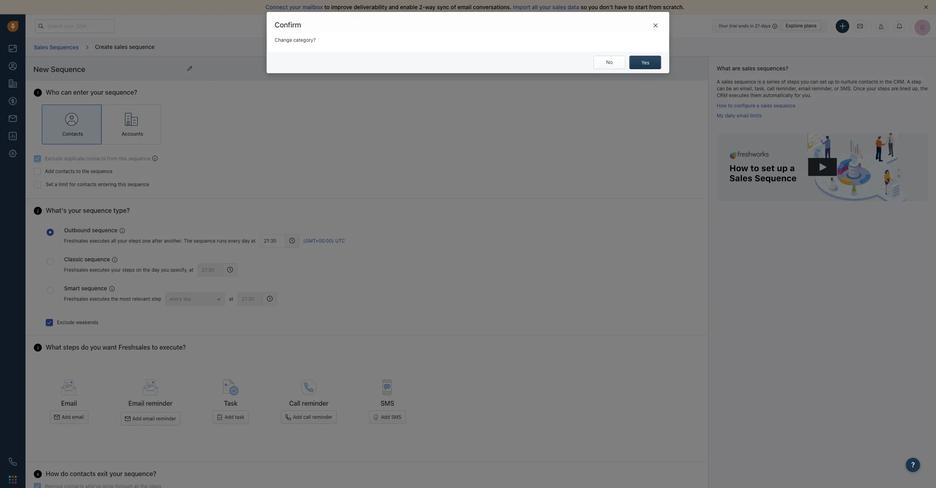 Task type: vqa. For each thing, say whether or not it's contained in the screenshot.
Freshsales executes all your steps one after another. The sequence runs every day at
yes



Task type: locate. For each thing, give the bounding box(es) containing it.
call
[[767, 85, 775, 91], [303, 414, 311, 420]]

0 vertical spatial for
[[794, 92, 801, 98]]

ends
[[739, 23, 749, 28]]

freshsales down outbound
[[64, 238, 88, 244]]

1 horizontal spatial reminder,
[[812, 85, 833, 91]]

how for how to configure a sales sequence
[[717, 102, 727, 108]]

another.
[[164, 238, 182, 244]]

Search your CRM... text field
[[35, 19, 115, 33]]

a right is
[[763, 79, 765, 85]]

explore plans
[[786, 23, 817, 29]]

contacts up once at the right
[[859, 79, 878, 85]]

sequence? right exit
[[124, 470, 156, 478]]

this down accounts
[[119, 156, 127, 162]]

reminder inside "button"
[[156, 416, 176, 422]]

can
[[810, 79, 818, 85], [717, 85, 725, 91], [61, 89, 72, 96]]

steps left on
[[122, 267, 135, 273]]

1 horizontal spatial every
[[228, 238, 240, 244]]

your
[[289, 4, 301, 10], [539, 4, 551, 10], [867, 85, 876, 91], [90, 89, 104, 96], [68, 207, 81, 214], [117, 238, 127, 244], [111, 267, 121, 273], [109, 470, 123, 478]]

your down <span class=" ">sales reps can use this for traditional drip campaigns e.g. reengaging with cold prospects</span> image
[[117, 238, 127, 244]]

don't
[[599, 4, 613, 10]]

change
[[275, 37, 292, 43]]

are
[[732, 65, 741, 72], [891, 85, 899, 91]]

1 horizontal spatial do
[[81, 344, 89, 351]]

0 horizontal spatial at
[[189, 267, 193, 273]]

for right limit
[[69, 181, 76, 187]]

you
[[588, 4, 598, 10], [801, 79, 809, 85], [161, 267, 169, 273], [90, 344, 101, 351]]

1 vertical spatial for
[[69, 181, 76, 187]]

1 vertical spatial from
[[107, 156, 117, 162]]

sales inside the a sales sequence is a series of steps you can set up to nurture contacts in the crm. a step can be an email, task, call reminder, email reminder, or sms. once your steps are lined up, the crm executes them automatically for you.
[[721, 79, 733, 85]]

sequences
[[49, 44, 79, 50]]

reminder down email reminder
[[156, 416, 176, 422]]

phone element
[[5, 454, 21, 470]]

email up add email reminder "button"
[[128, 400, 144, 407]]

reminder
[[146, 400, 173, 407], [302, 400, 329, 407], [312, 414, 332, 420], [156, 416, 176, 422]]

for left you. on the top of the page
[[794, 92, 801, 98]]

2 vertical spatial day
[[183, 296, 191, 302]]

can up crm
[[717, 85, 725, 91]]

1 vertical spatial how
[[46, 470, 59, 478]]

email
[[61, 400, 77, 407], [128, 400, 144, 407]]

exclude duplicate contacts from this sequence
[[45, 156, 150, 162]]

are up the an
[[732, 65, 741, 72]]

call inside button
[[303, 414, 311, 420]]

freshsales
[[64, 238, 88, 244], [64, 267, 88, 273], [64, 296, 88, 302], [118, 344, 150, 351]]

the left most
[[111, 296, 118, 302]]

sales
[[553, 4, 566, 10], [114, 43, 128, 50], [742, 65, 756, 72], [721, 79, 733, 85], [761, 102, 772, 108]]

day
[[242, 238, 250, 244], [151, 267, 160, 273], [183, 296, 191, 302]]

do left want
[[81, 344, 89, 351]]

add inside "button"
[[132, 416, 141, 422]]

0 vertical spatial all
[[532, 4, 538, 10]]

day down specify,
[[183, 296, 191, 302]]

1 horizontal spatial of
[[781, 79, 786, 85]]

to left start at the top
[[629, 4, 634, 10]]

sequence?
[[105, 89, 137, 96], [124, 470, 156, 478]]

task
[[235, 414, 244, 420]]

what up be
[[717, 65, 731, 72]]

a right set
[[55, 181, 57, 187]]

you right so
[[588, 4, 598, 10]]

1 vertical spatial all
[[111, 238, 116, 244]]

explore plans link
[[781, 21, 821, 31]]

1 vertical spatial exclude
[[57, 319, 74, 325]]

your trial ends in 21 days
[[718, 23, 771, 28]]

want
[[102, 344, 117, 351]]

your down <span class=" ">sales reps can use this for weekly check-ins with leads and to run renewal campaigns e.g. renewing a contract</span> icon
[[111, 267, 121, 273]]

how down crm
[[717, 102, 727, 108]]

1 reminder, from the left
[[776, 85, 797, 91]]

exclude
[[45, 156, 63, 162], [57, 319, 74, 325]]

executes
[[729, 92, 749, 98], [90, 238, 110, 244], [90, 267, 110, 273], [90, 296, 110, 302]]

sequence? up accounts link
[[105, 89, 137, 96]]

can left set
[[810, 79, 818, 85]]

add inside button
[[293, 414, 302, 420]]

in inside the a sales sequence is a series of steps you can set up to nurture contacts in the crm. a step can be an email, task, call reminder, email reminder, or sms. once your steps are lined up, the crm executes them automatically for you.
[[880, 79, 884, 85]]

add contacts to the sequence
[[45, 168, 112, 174]]

every right runs
[[228, 238, 240, 244]]

1 horizontal spatial for
[[794, 92, 801, 98]]

freshworks switcher image
[[9, 476, 17, 484]]

1 horizontal spatial how
[[717, 102, 727, 108]]

add inside button
[[381, 414, 390, 420]]

0 horizontal spatial reminder,
[[776, 85, 797, 91]]

of right series
[[781, 79, 786, 85]]

from right start at the top
[[649, 4, 661, 10]]

my
[[717, 113, 724, 119]]

1 horizontal spatial are
[[891, 85, 899, 91]]

1 email from the left
[[61, 400, 77, 407]]

way
[[425, 4, 435, 10]]

sequence inside the a sales sequence is a series of steps you can set up to nurture contacts in the crm. a step can be an email, task, call reminder, email reminder, or sms. once your steps are lined up, the crm executes them automatically for you.
[[734, 79, 756, 85]]

your right once at the right
[[867, 85, 876, 91]]

0 vertical spatial step
[[912, 79, 921, 85]]

this right 'entering'
[[118, 181, 126, 187]]

1 vertical spatial sms
[[391, 414, 402, 420]]

add email
[[62, 414, 84, 420]]

to right the up
[[835, 79, 840, 85]]

0 vertical spatial every
[[228, 238, 240, 244]]

0 horizontal spatial every
[[170, 296, 182, 302]]

you up you. on the top of the page
[[801, 79, 809, 85]]

email up add email button
[[61, 400, 77, 407]]

1 vertical spatial step
[[152, 296, 161, 302]]

reminder,
[[776, 85, 797, 91], [812, 85, 833, 91]]

a
[[763, 79, 765, 85], [757, 102, 759, 108], [55, 181, 57, 187]]

1 horizontal spatial a
[[757, 102, 759, 108]]

0 horizontal spatial can
[[61, 89, 72, 96]]

step inside the a sales sequence is a series of steps you can set up to nurture contacts in the crm. a step can be an email, task, call reminder, email reminder, or sms. once your steps are lined up, the crm executes them automatically for you.
[[912, 79, 921, 85]]

sales sequences
[[34, 44, 79, 50]]

at right specify,
[[189, 267, 193, 273]]

1 vertical spatial are
[[891, 85, 899, 91]]

1 horizontal spatial in
[[880, 79, 884, 85]]

type?
[[113, 207, 130, 214]]

steps down exclude weekends
[[63, 344, 79, 351]]

1 vertical spatial at
[[189, 267, 193, 273]]

how for how do contacts exit your sequence?
[[46, 470, 59, 478]]

sequence up email,
[[734, 79, 756, 85]]

at right runs
[[251, 238, 256, 244]]

reminder inside button
[[312, 414, 332, 420]]

the right up,
[[921, 85, 928, 91]]

up
[[828, 79, 834, 85]]

1 vertical spatial what
[[46, 344, 61, 351]]

sales left "data"
[[553, 4, 566, 10]]

close image
[[924, 5, 928, 9]]

2-
[[419, 4, 425, 10]]

sms
[[381, 400, 394, 407], [391, 414, 402, 420]]

2 horizontal spatial day
[[242, 238, 250, 244]]

your right exit
[[109, 470, 123, 478]]

are inside the a sales sequence is a series of steps you can set up to nurture contacts in the crm. a step can be an email, task, call reminder, email reminder, or sms. once your steps are lined up, the crm executes them automatically for you.
[[891, 85, 899, 91]]

at
[[251, 238, 256, 244], [189, 267, 193, 273], [229, 296, 233, 302]]

None text field
[[33, 62, 184, 76]]

day right on
[[151, 267, 160, 273]]

what right "3"
[[46, 344, 61, 351]]

steps
[[787, 79, 799, 85], [878, 85, 890, 91], [129, 238, 141, 244], [122, 267, 135, 273], [63, 344, 79, 351]]

one
[[142, 238, 151, 244]]

executes for outbound sequence
[[90, 238, 110, 244]]

who can enter your sequence?
[[46, 89, 137, 96]]

a up crm
[[717, 79, 720, 85]]

a up lined
[[907, 79, 910, 85]]

every down specify,
[[170, 296, 182, 302]]

1 horizontal spatial call
[[767, 85, 775, 91]]

0 vertical spatial a
[[763, 79, 765, 85]]

contacts link
[[42, 105, 101, 144]]

steps left the one
[[129, 238, 141, 244]]

0 horizontal spatial in
[[750, 23, 754, 28]]

<span class=" ">sales reps can use this for weekly check-ins with leads and to run renewal campaigns e.g. renewing a contract</span> image
[[112, 257, 118, 263]]

0 horizontal spatial a
[[55, 181, 57, 187]]

all right import
[[532, 4, 538, 10]]

0 vertical spatial sms
[[381, 400, 394, 407]]

sms inside button
[[391, 414, 402, 420]]

0 horizontal spatial email
[[61, 400, 77, 407]]

every
[[228, 238, 240, 244], [170, 296, 182, 302]]

in left 21
[[750, 23, 754, 28]]

of
[[451, 4, 456, 10], [781, 79, 786, 85]]

0 vertical spatial call
[[767, 85, 775, 91]]

(gmt+00:00) utc link
[[303, 238, 345, 245]]

confirm
[[275, 21, 301, 29]]

what for what are sales sequences?
[[717, 65, 731, 72]]

freshsales executes your steps on the day you specify, at
[[64, 267, 193, 273]]

on
[[136, 267, 142, 273]]

freshsales down 'classic' on the left bottom of the page
[[64, 267, 88, 273]]

freshsales down smart
[[64, 296, 88, 302]]

task
[[224, 400, 238, 407]]

1 horizontal spatial step
[[912, 79, 921, 85]]

0 horizontal spatial how
[[46, 470, 59, 478]]

every inside button
[[170, 296, 182, 302]]

1 horizontal spatial email
[[128, 400, 144, 407]]

exclude left weekends
[[57, 319, 74, 325]]

exclude for exclude weekends
[[57, 319, 74, 325]]

exclude for exclude duplicate contacts from this sequence
[[45, 156, 63, 162]]

1 horizontal spatial from
[[649, 4, 661, 10]]

call down call reminder
[[303, 414, 311, 420]]

2 horizontal spatial a
[[763, 79, 765, 85]]

1 vertical spatial do
[[61, 470, 68, 478]]

0 horizontal spatial do
[[61, 470, 68, 478]]

email reminder
[[128, 400, 173, 407]]

1 vertical spatial call
[[303, 414, 311, 420]]

enter
[[73, 89, 89, 96]]

2 horizontal spatial at
[[251, 238, 256, 244]]

your
[[718, 23, 728, 28]]

add for sms
[[381, 414, 390, 420]]

executes down the classic sequence
[[90, 267, 110, 273]]

do right 4
[[61, 470, 68, 478]]

reminder, down set
[[812, 85, 833, 91]]

reminder down call reminder
[[312, 414, 332, 420]]

the
[[184, 238, 192, 244]]

executes down the an
[[729, 92, 749, 98]]

2 email from the left
[[128, 400, 144, 407]]

at right every day button
[[229, 296, 233, 302]]

sequence left <span class=" ">sales reps can use this for prospecting and account-based selling e.g. following up with event attendees</span> "image"
[[81, 285, 107, 292]]

runs
[[217, 238, 227, 244]]

how right 4
[[46, 470, 59, 478]]

0 vertical spatial are
[[732, 65, 741, 72]]

executes down "outbound sequence"
[[90, 238, 110, 244]]

2 vertical spatial at
[[229, 296, 233, 302]]

0 vertical spatial in
[[750, 23, 754, 28]]

1 horizontal spatial can
[[717, 85, 725, 91]]

sales up be
[[721, 79, 733, 85]]

0 horizontal spatial day
[[151, 267, 160, 273]]

to inside the a sales sequence is a series of steps you can set up to nurture contacts in the crm. a step can be an email, task, call reminder, email reminder, or sms. once your steps are lined up, the crm executes them automatically for you.
[[835, 79, 840, 85]]

1 horizontal spatial a
[[907, 79, 910, 85]]

who
[[46, 89, 59, 96]]

nurture
[[841, 79, 857, 85]]

every day button
[[165, 292, 225, 306]]

email
[[458, 4, 472, 10], [799, 85, 810, 91], [737, 113, 749, 119], [72, 414, 84, 420], [143, 416, 155, 422]]

you inside the a sales sequence is a series of steps you can set up to nurture contacts in the crm. a step can be an email, task, call reminder, email reminder, or sms. once your steps are lined up, the crm executes them automatically for you.
[[801, 79, 809, 85]]

automatically
[[763, 92, 793, 98]]

2 vertical spatial a
[[55, 181, 57, 187]]

0 vertical spatial how
[[717, 102, 727, 108]]

1 horizontal spatial day
[[183, 296, 191, 302]]

0 horizontal spatial what
[[46, 344, 61, 351]]

reminder, up automatically
[[776, 85, 797, 91]]

0 vertical spatial exclude
[[45, 156, 63, 162]]

0 horizontal spatial for
[[69, 181, 76, 187]]

add email reminder button
[[121, 412, 180, 426]]

and
[[389, 4, 399, 10]]

1 vertical spatial in
[[880, 79, 884, 85]]

from up 'entering'
[[107, 156, 117, 162]]

1 vertical spatial of
[[781, 79, 786, 85]]

what
[[717, 65, 731, 72], [46, 344, 61, 351]]

contacts
[[859, 79, 878, 85], [86, 156, 106, 162], [55, 168, 75, 174], [77, 181, 97, 187], [70, 470, 96, 478]]

1 vertical spatial day
[[151, 267, 160, 273]]

no button
[[594, 56, 625, 69]]

how to configure a sales sequence link
[[717, 102, 795, 108]]

conversations.
[[473, 4, 512, 10]]

can right "who"
[[61, 89, 72, 96]]

sequence up "outbound sequence"
[[83, 207, 112, 214]]

0 horizontal spatial of
[[451, 4, 456, 10]]

0 horizontal spatial a
[[717, 79, 720, 85]]

crm.
[[894, 79, 906, 85]]

a down them on the right top
[[757, 102, 759, 108]]

email for email reminder
[[128, 400, 144, 407]]

0 vertical spatial day
[[242, 238, 250, 244]]

executes down <span class=" ">sales reps can use this for prospecting and account-based selling e.g. following up with event attendees</span> "image"
[[90, 296, 110, 302]]

up,
[[912, 85, 919, 91]]

executes for classic sequence
[[90, 267, 110, 273]]

category?
[[293, 37, 316, 43]]

what for what steps do you want freshsales to execute?
[[46, 344, 61, 351]]

add for call reminder
[[293, 414, 302, 420]]

0 vertical spatial what
[[717, 65, 731, 72]]

every contact has a unique email address, so don't worry about duplication. image
[[152, 156, 158, 161]]

sales sequences link
[[33, 41, 79, 53]]

in left crm.
[[880, 79, 884, 85]]

all up <span class=" ">sales reps can use this for weekly check-ins with leads and to run renewal campaigns e.g. renewing a contract</span> icon
[[111, 238, 116, 244]]

do
[[81, 344, 89, 351], [61, 470, 68, 478]]

1 horizontal spatial at
[[229, 296, 233, 302]]

a inside the a sales sequence is a series of steps you can set up to nurture contacts in the crm. a step can be an email, task, call reminder, email reminder, or sms. once your steps are lined up, the crm executes them automatically for you.
[[763, 79, 765, 85]]

0 horizontal spatial call
[[303, 414, 311, 420]]

1 vertical spatial every
[[170, 296, 182, 302]]

sales up email,
[[742, 65, 756, 72]]

exclude left duplicate
[[45, 156, 63, 162]]

contacts up limit
[[55, 168, 75, 174]]

(gmt+00:00) utc
[[303, 238, 345, 244]]

21
[[755, 23, 760, 28]]

limits
[[750, 113, 762, 119]]

of right sync
[[451, 4, 456, 10]]

1 horizontal spatial what
[[717, 65, 731, 72]]



Task type: describe. For each thing, give the bounding box(es) containing it.
0 vertical spatial from
[[649, 4, 661, 10]]

classic
[[64, 256, 83, 263]]

relevant
[[132, 296, 150, 302]]

crm
[[717, 92, 728, 98]]

confirm dialog
[[267, 12, 669, 73]]

an
[[733, 85, 739, 91]]

outbound sequence
[[64, 227, 117, 234]]

set a limit for contacts entering this sequence
[[46, 181, 149, 187]]

classic sequence
[[64, 256, 110, 263]]

for inside the a sales sequence is a series of steps you can set up to nurture contacts in the crm. a step can be an email, task, call reminder, email reminder, or sms. once your steps are lined up, the crm executes them automatically for you.
[[794, 92, 801, 98]]

of inside the a sales sequence is a series of steps you can set up to nurture contacts in the crm. a step can be an email, task, call reminder, email reminder, or sms. once your steps are lined up, the crm executes them automatically for you.
[[781, 79, 786, 85]]

accounts
[[122, 131, 143, 137]]

sequence left <span class=" ">sales reps can use this for weekly check-ins with leads and to run renewal campaigns e.g. renewing a contract</span> icon
[[84, 256, 110, 263]]

sales
[[34, 44, 48, 50]]

improve
[[331, 4, 352, 10]]

create sales sequence
[[95, 43, 155, 50]]

them
[[750, 92, 762, 98]]

0 vertical spatial sequence?
[[105, 89, 137, 96]]

sequence down exclude duplicate contacts from this sequence at the left top
[[91, 168, 112, 174]]

enable
[[400, 4, 418, 10]]

mailbox
[[303, 4, 323, 10]]

add email reminder
[[132, 416, 176, 422]]

0 vertical spatial do
[[81, 344, 89, 351]]

sales right create
[[114, 43, 128, 50]]

daily
[[725, 113, 735, 119]]

steps right series
[[787, 79, 799, 85]]

configure
[[734, 102, 755, 108]]

email for email
[[61, 400, 77, 407]]

add for task
[[225, 414, 234, 420]]

2 horizontal spatial can
[[810, 79, 818, 85]]

call reminder
[[289, 400, 329, 407]]

sequence left 'every contact has a unique email address, so don't worry about duplication.' image
[[128, 156, 150, 162]]

specify,
[[170, 267, 188, 273]]

the right on
[[143, 267, 150, 273]]

sequence right create
[[129, 43, 155, 50]]

scratch.
[[663, 4, 684, 10]]

contacts left exit
[[70, 470, 96, 478]]

freshsales for smart
[[64, 296, 88, 302]]

freshsales for classic
[[64, 267, 88, 273]]

0 horizontal spatial are
[[732, 65, 741, 72]]

what's
[[46, 207, 67, 214]]

what are sales sequences?
[[717, 65, 788, 72]]

the left crm.
[[885, 79, 892, 85]]

plans
[[804, 23, 817, 29]]

freshsales right want
[[118, 344, 150, 351]]

0 horizontal spatial all
[[111, 238, 116, 244]]

add call reminder button
[[281, 411, 337, 424]]

smart
[[64, 285, 80, 292]]

2 a from the left
[[907, 79, 910, 85]]

add sms
[[381, 414, 402, 420]]

sms.
[[840, 85, 852, 91]]

phone image
[[9, 458, 17, 466]]

connect your mailbox link
[[266, 4, 324, 10]]

what's new image
[[878, 24, 884, 29]]

start
[[635, 4, 648, 10]]

call
[[289, 400, 300, 407]]

<span class=" ">sales reps can use this for prospecting and account-based selling e.g. following up with event attendees</span> image
[[109, 286, 115, 292]]

every day
[[170, 296, 191, 302]]

what steps do you want freshsales to execute?
[[46, 344, 186, 351]]

exit
[[97, 470, 108, 478]]

2 reminder, from the left
[[812, 85, 833, 91]]

or
[[834, 85, 839, 91]]

a sales sequence is a series of steps you can set up to nurture contacts in the crm. a step can be an email, task, call reminder, email reminder, or sms. once your steps are lined up, the crm executes them automatically for you.
[[717, 79, 928, 98]]

change category?
[[275, 37, 316, 43]]

add for email reminder
[[132, 416, 141, 422]]

yes button
[[630, 56, 661, 69]]

sequence right the
[[194, 238, 216, 244]]

be
[[726, 85, 732, 91]]

reminder up add call reminder
[[302, 400, 329, 407]]

freshsales for outbound
[[64, 238, 88, 244]]

day inside button
[[183, 296, 191, 302]]

0 horizontal spatial step
[[152, 296, 161, 302]]

import all your sales data link
[[513, 4, 581, 10]]

set
[[820, 79, 827, 85]]

add for email
[[62, 414, 71, 420]]

your inside the a sales sequence is a series of steps you can set up to nurture contacts in the crm. a step can be an email, task, call reminder, email reminder, or sms. once your steps are lined up, the crm executes them automatically for you.
[[867, 85, 876, 91]]

4
[[37, 472, 39, 477]]

yes
[[641, 60, 649, 65]]

my daily email limits link
[[717, 113, 762, 119]]

add task button
[[213, 411, 249, 424]]

0 horizontal spatial from
[[107, 156, 117, 162]]

1 vertical spatial this
[[118, 181, 126, 187]]

utc
[[335, 238, 345, 244]]

email inside button
[[72, 414, 84, 420]]

0 vertical spatial at
[[251, 238, 256, 244]]

0 vertical spatial this
[[119, 156, 127, 162]]

your right enter
[[90, 89, 104, 96]]

to right mailbox
[[324, 4, 330, 10]]

2
[[37, 209, 39, 213]]

deliverability
[[354, 4, 387, 10]]

limit
[[59, 181, 68, 187]]

most
[[120, 296, 131, 302]]

steps left lined
[[878, 85, 890, 91]]

accounts link
[[101, 105, 161, 144]]

set
[[46, 181, 53, 187]]

add task
[[225, 414, 244, 420]]

reminder up add email reminder
[[146, 400, 173, 407]]

outbound
[[64, 227, 90, 234]]

sequence down automatically
[[774, 102, 795, 108]]

how to configure a sales sequence
[[717, 102, 795, 108]]

so
[[581, 4, 587, 10]]

once
[[853, 85, 865, 91]]

task,
[[755, 85, 766, 91]]

1 vertical spatial sequence?
[[124, 470, 156, 478]]

no
[[606, 59, 613, 65]]

entering
[[98, 181, 117, 187]]

after
[[152, 238, 163, 244]]

<span class=" ">sales reps can use this for traditional drip campaigns e.g. reengaging with cold prospects</span> image
[[119, 228, 125, 234]]

1 vertical spatial a
[[757, 102, 759, 108]]

freshsales executes all your steps one after another. the sequence runs every day at
[[64, 238, 256, 244]]

email,
[[740, 85, 753, 91]]

email inside the a sales sequence is a series of steps you can set up to nurture contacts in the crm. a step can be an email, task, call reminder, email reminder, or sms. once your steps are lined up, the crm executes them automatically for you.
[[799, 85, 810, 91]]

duplicate
[[64, 156, 85, 162]]

lined
[[900, 85, 911, 91]]

have
[[615, 4, 627, 10]]

data
[[568, 4, 579, 10]]

executes for smart sequence
[[90, 296, 110, 302]]

days
[[761, 23, 771, 28]]

executes inside the a sales sequence is a series of steps you can set up to nurture contacts in the crm. a step can be an email, task, call reminder, email reminder, or sms. once your steps are lined up, the crm executes them automatically for you.
[[729, 92, 749, 98]]

sequence left <span class=" ">sales reps can use this for traditional drip campaigns e.g. reengaging with cold prospects</span> image
[[92, 227, 117, 234]]

sequence up type?
[[127, 181, 149, 187]]

exclude weekends
[[57, 319, 98, 325]]

add call reminder
[[293, 414, 332, 420]]

how do contacts exit your sequence?
[[46, 470, 156, 478]]

you left want
[[90, 344, 101, 351]]

weekends
[[76, 319, 98, 325]]

to left execute?
[[152, 344, 158, 351]]

contacts down add contacts to the sequence
[[77, 181, 97, 187]]

1 horizontal spatial all
[[532, 4, 538, 10]]

your left mailbox
[[289, 4, 301, 10]]

email inside "button"
[[143, 416, 155, 422]]

smart sequence
[[64, 285, 107, 292]]

call inside the a sales sequence is a series of steps you can set up to nurture contacts in the crm. a step can be an email, task, call reminder, email reminder, or sms. once your steps are lined up, the crm executes them automatically for you.
[[767, 85, 775, 91]]

send email image
[[857, 23, 863, 29]]

(gmt+00:00)
[[303, 238, 334, 244]]

your right import
[[539, 4, 551, 10]]

to down duplicate
[[76, 168, 81, 174]]

contacts up add contacts to the sequence
[[86, 156, 106, 162]]

you.
[[802, 92, 812, 98]]

0 vertical spatial of
[[451, 4, 456, 10]]

to up daily
[[728, 102, 733, 108]]

the down duplicate
[[82, 168, 89, 174]]

create
[[95, 43, 113, 50]]

you left specify,
[[161, 267, 169, 273]]

your right what's in the left of the page
[[68, 207, 81, 214]]

contacts inside the a sales sequence is a series of steps you can set up to nurture contacts in the crm. a step can be an email, task, call reminder, email reminder, or sms. once your steps are lined up, the crm executes them automatically for you.
[[859, 79, 878, 85]]

1 a from the left
[[717, 79, 720, 85]]

sales down them on the right top
[[761, 102, 772, 108]]



